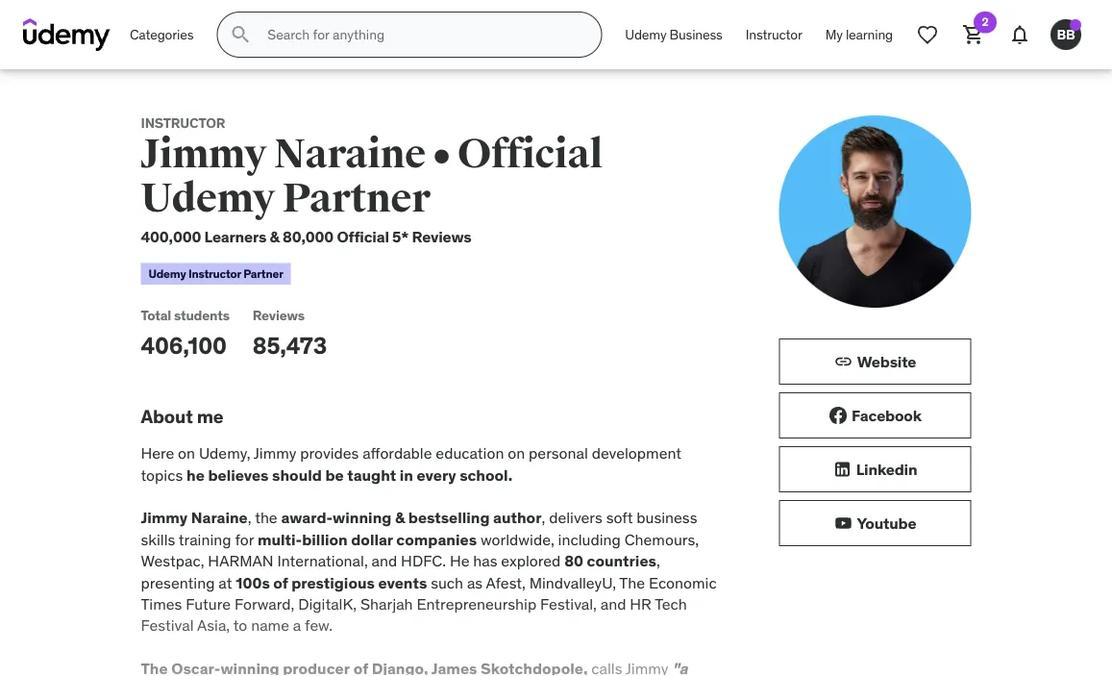 Task type: vqa. For each thing, say whether or not it's contained in the screenshot.
small image for Facebook
yes



Task type: locate. For each thing, give the bounding box(es) containing it.
, inside , presenting at
[[657, 551, 660, 571]]

1 vertical spatial udemy
[[141, 173, 275, 223]]

0 vertical spatial naraine
[[274, 129, 426, 179]]

and left hr
[[601, 594, 627, 614]]

worldwide, including chemours, westpac, harman international, and hdfc. he has explored
[[141, 529, 699, 571]]

instructor left "my"
[[746, 26, 803, 43]]

, the award-winning & bestselling author
[[248, 508, 542, 528]]

1 horizontal spatial on
[[508, 443, 525, 463]]

westpac,
[[141, 551, 204, 571]]

entrepreneurship
[[417, 594, 537, 614]]

udemy business
[[625, 26, 723, 43]]

Search for anything text field
[[264, 18, 578, 51]]

80,000
[[283, 227, 334, 246]]

submit search image
[[229, 23, 252, 46]]

about me
[[141, 404, 224, 428]]

1 vertical spatial official
[[337, 227, 389, 246]]

official
[[458, 129, 603, 179], [337, 227, 389, 246]]

total students 406,100
[[141, 307, 230, 359]]

official left 5*
[[337, 227, 389, 246]]

small image left youtube
[[834, 514, 854, 533]]

at
[[219, 573, 232, 592]]

reviews right 5*
[[412, 227, 472, 246]]

udemy inside "instructor jimmy naraine • official udemy partner 400,000 learners & 80,000 official 5* reviews"
[[141, 173, 275, 223]]

naraine up training
[[191, 508, 248, 528]]

1 horizontal spatial ,
[[542, 508, 546, 528]]

1 horizontal spatial official
[[458, 129, 603, 179]]

, down chemours,
[[657, 551, 660, 571]]

and down the dollar
[[372, 551, 397, 571]]

education
[[436, 443, 504, 463]]

udemy instructor partner
[[149, 266, 283, 281]]

linkedin link
[[779, 446, 972, 492]]

, left "delivers"
[[542, 508, 546, 528]]

1 vertical spatial naraine
[[191, 508, 248, 528]]

& left the 80,000
[[270, 227, 280, 246]]

international,
[[277, 551, 368, 571]]

billion
[[302, 529, 348, 549]]

harman
[[208, 551, 274, 571]]

digitalk,
[[298, 594, 357, 614]]

0 horizontal spatial naraine
[[191, 508, 248, 528]]

multi-billion dollar companies
[[258, 529, 477, 549]]

on up school.
[[508, 443, 525, 463]]

1 horizontal spatial naraine
[[274, 129, 426, 179]]

& inside "instructor jimmy naraine • official udemy partner 400,000 learners & 80,000 official 5* reviews"
[[270, 227, 280, 246]]

festival,
[[541, 594, 597, 614]]

80
[[565, 551, 584, 571]]

0 vertical spatial partner
[[282, 173, 431, 223]]

, presenting at
[[141, 551, 660, 592]]

bb link
[[1043, 12, 1090, 58]]

events
[[378, 573, 427, 592]]

0 vertical spatial udemy
[[625, 26, 667, 43]]

small image inside website link
[[835, 352, 854, 371]]

partner up 5*
[[282, 173, 431, 223]]

0 vertical spatial small image
[[835, 352, 854, 371]]

and inside such as afest, mindvalleyu, the economic times future forward, digitalk, sharjah entrepreneurship festival, and hr tech festival asia, to name a few.
[[601, 594, 627, 614]]

0 horizontal spatial and
[[372, 551, 397, 571]]

2 vertical spatial udemy
[[149, 266, 186, 281]]

instructor inside 'link'
[[746, 26, 803, 43]]

jimmy up skills
[[141, 508, 188, 528]]

small image left facebook
[[829, 406, 848, 425]]

business
[[637, 508, 698, 528]]

2 horizontal spatial ,
[[657, 551, 660, 571]]

0 horizontal spatial on
[[178, 443, 195, 463]]

0 vertical spatial jimmy
[[141, 129, 267, 179]]

small image inside "facebook" link
[[829, 406, 848, 425]]

winning
[[333, 508, 392, 528]]

, inside , delivers soft business skills training for
[[542, 508, 546, 528]]

and
[[372, 551, 397, 571], [601, 594, 627, 614]]

my
[[826, 26, 843, 43]]

0 horizontal spatial reviews
[[253, 307, 305, 324]]

small image inside youtube link
[[834, 514, 854, 533]]

, left the
[[248, 508, 252, 528]]

5*
[[392, 227, 409, 246]]

& right winning
[[395, 508, 405, 528]]

such as afest, mindvalleyu, the economic times future forward, digitalk, sharjah entrepreneurship festival, and hr tech festival asia, to name a few.
[[141, 573, 717, 635]]

udemy for instructor
[[149, 266, 186, 281]]

jimmy up learners at the left top of the page
[[141, 129, 267, 179]]

business
[[670, 26, 723, 43]]

taught
[[347, 465, 396, 485]]

1 vertical spatial jimmy
[[254, 443, 297, 463]]

0 horizontal spatial &
[[270, 227, 280, 246]]

udemy down 400,000
[[149, 266, 186, 281]]

instructor down learners at the left top of the page
[[188, 266, 241, 281]]

on up he
[[178, 443, 195, 463]]

1 horizontal spatial &
[[395, 508, 405, 528]]

0 horizontal spatial ,
[[248, 508, 252, 528]]

on
[[178, 443, 195, 463], [508, 443, 525, 463]]

1 horizontal spatial reviews
[[412, 227, 472, 246]]

future
[[186, 594, 231, 614]]

1 horizontal spatial and
[[601, 594, 627, 614]]

small image left website
[[835, 352, 854, 371]]

a
[[293, 616, 301, 635]]

instructor down categories dropdown button
[[141, 114, 225, 132]]

0 vertical spatial official
[[458, 129, 603, 179]]

reviews 85,473
[[253, 307, 327, 359]]

, for winning
[[248, 508, 252, 528]]

asia,
[[197, 616, 230, 635]]

partner
[[282, 173, 431, 223], [244, 266, 283, 281]]

2 vertical spatial instructor
[[188, 266, 241, 281]]

few.
[[305, 616, 333, 635]]

the
[[255, 508, 278, 528]]

reviews up 85,473
[[253, 307, 305, 324]]

small image
[[835, 352, 854, 371], [829, 406, 848, 425], [834, 514, 854, 533]]

udemy left business
[[625, 26, 667, 43]]

instructor for instructor jimmy naraine • official udemy partner 400,000 learners & 80,000 official 5* reviews
[[141, 114, 225, 132]]

0 vertical spatial and
[[372, 551, 397, 571]]

reviews
[[412, 227, 472, 246], [253, 307, 305, 324]]

jimmy inside here on udemy, jimmy provides affordable education on personal development topics
[[254, 443, 297, 463]]

1 vertical spatial &
[[395, 508, 405, 528]]

mindvalleyu,
[[530, 573, 616, 592]]

times
[[141, 594, 182, 614]]

hdfc.
[[401, 551, 446, 571]]

naraine
[[274, 129, 426, 179], [191, 508, 248, 528]]

1 vertical spatial instructor
[[141, 114, 225, 132]]

1 vertical spatial and
[[601, 594, 627, 614]]

reviews inside reviews 85,473
[[253, 307, 305, 324]]

100s of prestigious events
[[236, 573, 427, 592]]

2 vertical spatial small image
[[834, 514, 854, 533]]

partner down learners at the left top of the page
[[244, 266, 283, 281]]

0 vertical spatial &
[[270, 227, 280, 246]]

1 vertical spatial small image
[[829, 406, 848, 425]]

instructor
[[746, 26, 803, 43], [141, 114, 225, 132], [188, 266, 241, 281]]

award-
[[281, 508, 333, 528]]

including
[[558, 529, 621, 549]]

official right •
[[458, 129, 603, 179]]

linkedin
[[857, 459, 918, 479]]

delivers
[[549, 508, 603, 528]]

school.
[[460, 465, 513, 485]]

, delivers soft business skills training for
[[141, 508, 698, 549]]

the
[[620, 573, 645, 592]]

1 vertical spatial reviews
[[253, 307, 305, 324]]

instructor for instructor
[[746, 26, 803, 43]]

be
[[325, 465, 344, 485]]

jimmy
[[141, 129, 267, 179], [254, 443, 297, 463], [141, 508, 188, 528]]

,
[[248, 508, 252, 528], [542, 508, 546, 528], [657, 551, 660, 571]]

0 vertical spatial instructor
[[746, 26, 803, 43]]

0 horizontal spatial official
[[337, 227, 389, 246]]

udemy up learners at the left top of the page
[[141, 173, 275, 223]]

instructor inside "instructor jimmy naraine • official udemy partner 400,000 learners & 80,000 official 5* reviews"
[[141, 114, 225, 132]]

for
[[235, 529, 254, 549]]

0 vertical spatial reviews
[[412, 227, 472, 246]]

jimmy up the should
[[254, 443, 297, 463]]

he
[[450, 551, 470, 571]]

training
[[179, 529, 231, 549]]

naraine left •
[[274, 129, 426, 179]]



Task type: describe. For each thing, give the bounding box(es) containing it.
here
[[141, 443, 174, 463]]

total
[[141, 307, 171, 324]]

jimmy naraine • official udemy partner image
[[779, 115, 972, 308]]

small image
[[834, 460, 853, 479]]

small image for youtube
[[834, 514, 854, 533]]

youtube
[[857, 513, 917, 533]]

bb
[[1057, 26, 1076, 43]]

reviews inside "instructor jimmy naraine • official udemy partner 400,000 learners & 80,000 official 5* reviews"
[[412, 227, 472, 246]]

skills
[[141, 529, 175, 549]]

worldwide,
[[481, 529, 555, 549]]

400,000
[[141, 227, 201, 246]]

prestigious
[[292, 573, 375, 592]]

development
[[592, 443, 682, 463]]

website link
[[779, 339, 972, 385]]

learners
[[204, 227, 267, 246]]

topics
[[141, 465, 183, 485]]

jimmy inside "instructor jimmy naraine • official udemy partner 400,000 learners & 80,000 official 5* reviews"
[[141, 129, 267, 179]]

categories button
[[118, 12, 205, 58]]

small image for facebook
[[829, 406, 848, 425]]

jimmy naraine
[[141, 508, 248, 528]]

85,473
[[253, 331, 327, 359]]

youtube link
[[779, 500, 972, 546]]

should
[[272, 465, 322, 485]]

•
[[433, 129, 450, 179]]

countries
[[587, 551, 657, 571]]

as
[[467, 573, 483, 592]]

wishlist image
[[917, 23, 940, 46]]

notifications image
[[1009, 23, 1032, 46]]

about
[[141, 404, 193, 428]]

provides
[[300, 443, 359, 463]]

forward,
[[235, 594, 295, 614]]

and inside worldwide, including chemours, westpac, harman international, and hdfc. he has explored
[[372, 551, 397, 571]]

every
[[417, 465, 456, 485]]

small image for website
[[835, 352, 854, 371]]

partner inside "instructor jimmy naraine • official udemy partner 400,000 learners & 80,000 official 5* reviews"
[[282, 173, 431, 223]]

explored
[[501, 551, 561, 571]]

such
[[431, 573, 464, 592]]

100s
[[236, 573, 270, 592]]

facebook
[[852, 405, 922, 425]]

you have alerts image
[[1070, 19, 1082, 31]]

naraine inside "instructor jimmy naraine • official udemy partner 400,000 learners & 80,000 official 5* reviews"
[[274, 129, 426, 179]]

me
[[197, 404, 224, 428]]

hr
[[630, 594, 652, 614]]

website
[[858, 351, 917, 371]]

has
[[473, 551, 498, 571]]

udemy business link
[[614, 12, 735, 58]]

afest,
[[486, 573, 526, 592]]

udemy for business
[[625, 26, 667, 43]]

of
[[273, 573, 288, 592]]

companies
[[397, 529, 477, 549]]

multi-
[[258, 529, 302, 549]]

tech
[[655, 594, 687, 614]]

in
[[400, 465, 414, 485]]

author
[[493, 508, 542, 528]]

students
[[174, 307, 230, 324]]

chemours,
[[625, 529, 699, 549]]

instructor jimmy naraine • official udemy partner 400,000 learners & 80,000 official 5* reviews
[[141, 114, 603, 246]]

facebook link
[[779, 392, 972, 439]]

believes
[[208, 465, 269, 485]]

learning
[[846, 26, 893, 43]]

my learning link
[[814, 12, 905, 58]]

udemy,
[[199, 443, 251, 463]]

2 vertical spatial jimmy
[[141, 508, 188, 528]]

economic
[[649, 573, 717, 592]]

affordable
[[363, 443, 432, 463]]

categories
[[130, 26, 194, 43]]

bestselling
[[409, 508, 490, 528]]

he
[[187, 465, 205, 485]]

sharjah
[[361, 594, 413, 614]]

, for business
[[542, 508, 546, 528]]

80 countries
[[565, 551, 657, 571]]

2 on from the left
[[508, 443, 525, 463]]

presenting
[[141, 573, 215, 592]]

406,100
[[141, 331, 227, 359]]

2
[[982, 14, 989, 29]]

2 link
[[951, 12, 997, 58]]

udemy image
[[23, 18, 111, 51]]

dollar
[[351, 529, 393, 549]]

to
[[233, 616, 247, 635]]

1 vertical spatial partner
[[244, 266, 283, 281]]

name
[[251, 616, 289, 635]]

personal
[[529, 443, 588, 463]]

shopping cart with 2 items image
[[963, 23, 986, 46]]

1 on from the left
[[178, 443, 195, 463]]



